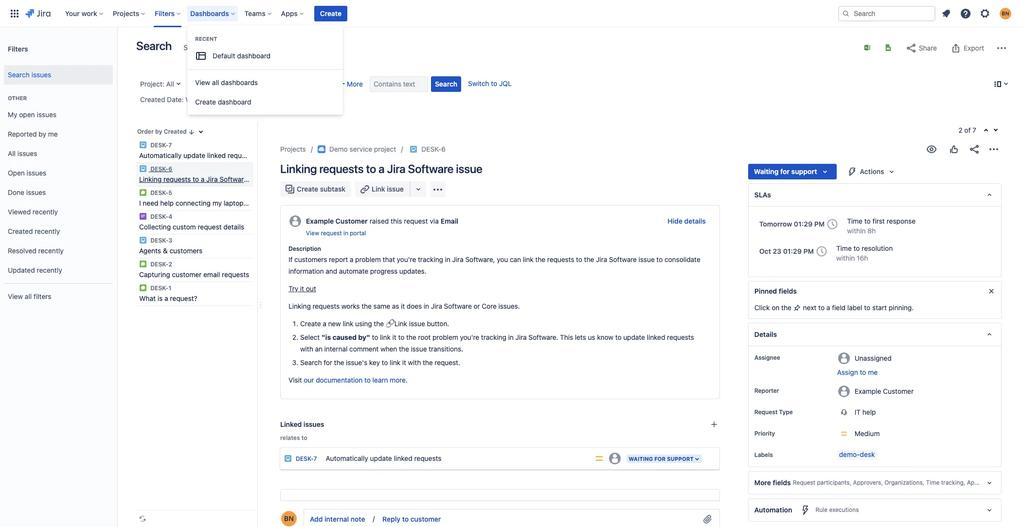 Task type: describe. For each thing, give the bounding box(es) containing it.
0 horizontal spatial request
[[198, 223, 222, 231]]

a right is
[[164, 294, 168, 303]]

demo-desk link
[[837, 451, 877, 460]]

similar requests
[[289, 501, 341, 509]]

view request in portal
[[306, 230, 366, 237]]

desk
[[860, 451, 875, 459]]

2 horizontal spatial 7
[[973, 126, 976, 134]]

search issues link
[[4, 65, 113, 85]]

1 vertical spatial filters
[[8, 45, 28, 53]]

a down project
[[379, 162, 385, 176]]

time inside more fields request participants, approvers, organizations, time tracking, approver groups, co
[[926, 479, 940, 487]]

create subtask button
[[280, 181, 351, 197]]

in inside the "if customers report a problem that you're tracking in jira software, you can link the requests to the jira software issue to consolidate information and automate progress updates."
[[445, 256, 450, 264]]

create for create a new link using the 🔗link issue button.
[[300, 320, 321, 328]]

0 horizontal spatial linked
[[207, 151, 226, 160]]

issue inside to link it to the root problem you're tracking in jira software. this lets us know to update linked requests with an internal comment when the issue transitions.
[[411, 345, 427, 353]]

resolved recently
[[8, 246, 64, 255]]

it right try
[[300, 285, 304, 293]]

1 horizontal spatial 4
[[232, 95, 237, 104]]

more for more fields request participants, approvers, organizations, time tracking, approver groups, co
[[755, 479, 771, 487]]

issue inside button
[[387, 185, 404, 193]]

in inside to link it to the root problem you're tracking in jira software. this lets us know to update linked requests with an internal comment when the issue transitions.
[[508, 333, 514, 342]]

service request image
[[139, 189, 147, 197]]

1 vertical spatial automatically update linked requests
[[326, 454, 442, 462]]

1 vertical spatial automatically
[[326, 454, 368, 462]]

2 horizontal spatial request
[[404, 217, 428, 225]]

create subtask
[[297, 185, 346, 193]]

try
[[289, 285, 298, 293]]

information
[[289, 267, 324, 275]]

reported by me
[[8, 130, 58, 138]]

approver
[[967, 479, 992, 487]]

search for search issues
[[8, 70, 30, 79]]

request inside more fields request participants, approvers, organizations, time tracking, approver groups, co
[[793, 479, 816, 487]]

1 vertical spatial waiting for support
[[629, 456, 694, 462]]

0 vertical spatial waiting
[[754, 167, 779, 176]]

sidebar navigation image
[[106, 39, 127, 58]]

teams
[[245, 9, 265, 17]]

share image
[[969, 144, 980, 155]]

slas
[[755, 191, 771, 199]]

apps button
[[278, 6, 307, 21]]

pinned
[[755, 287, 777, 295]]

link inside the "if customers report a problem that you're tracking in jira software, you can link the requests to the jira software issue to consolidate information and automate progress updates."
[[523, 256, 534, 264]]

default
[[213, 52, 235, 60]]

within inside time to resolution within 16h
[[836, 254, 855, 262]]

view for view all dashboards
[[195, 78, 210, 87]]

service request image for capturing customer email requests
[[139, 260, 147, 268]]

desk-3
[[149, 237, 172, 244]]

an
[[315, 345, 323, 353]]

0 vertical spatial desk-7
[[149, 142, 172, 149]]

0 horizontal spatial automatically
[[139, 151, 182, 160]]

same
[[373, 302, 390, 310]]

transitions.
[[429, 345, 463, 353]]

know
[[597, 333, 614, 342]]

description
[[289, 245, 321, 253]]

projects button
[[110, 6, 149, 21]]

labels pin to top. only you can see pinned fields. image
[[775, 452, 783, 459]]

created for created recently
[[8, 227, 33, 235]]

is
[[158, 294, 163, 303]]

oct
[[759, 247, 771, 255]]

issue type: it help image
[[284, 455, 292, 463]]

create a new link using the 🔗link issue button.
[[300, 320, 449, 328]]

request type
[[755, 409, 793, 416]]

key
[[369, 359, 380, 367]]

by for reported
[[39, 130, 46, 138]]

portal
[[350, 230, 366, 237]]

dashboards
[[221, 78, 258, 87]]

customers inside the "if customers report a problem that you're tracking in jira software, you can link the requests to the jira software issue to consolidate information and automate progress updates."
[[294, 256, 327, 264]]

click on the
[[755, 304, 793, 312]]

fields for pinned
[[779, 287, 797, 295]]

viewed recently
[[8, 208, 58, 216]]

0 horizontal spatial update
[[183, 151, 205, 160]]

time to first response within 8h
[[847, 217, 916, 235]]

what is a request?
[[139, 294, 197, 303]]

you're inside the "if customers report a problem that you're tracking in jira software, you can link the requests to the jira software issue to consolidate information and automate progress updates."
[[397, 256, 416, 264]]

demo service project
[[329, 145, 396, 153]]

using
[[355, 320, 372, 328]]

0 horizontal spatial linking requests to a jira software issue
[[139, 175, 266, 183]]

/
[[371, 515, 377, 523]]

recently for updated recently
[[37, 266, 62, 274]]

tracking,
[[941, 479, 965, 487]]

0 horizontal spatial customer
[[172, 271, 202, 279]]

details element
[[748, 323, 1002, 346]]

1 vertical spatial desk-6
[[149, 165, 172, 173]]

clockicon image for oct 23 01:29 pm
[[814, 244, 830, 259]]

filters inside popup button
[[155, 9, 175, 17]]

1 vertical spatial 6
[[169, 165, 172, 173]]

new
[[328, 320, 341, 328]]

1 vertical spatial created
[[164, 128, 187, 135]]

if
[[289, 256, 293, 264]]

created recently
[[8, 227, 60, 235]]

linking down projects link
[[280, 162, 317, 176]]

0 horizontal spatial customers
[[170, 247, 203, 255]]

demo-desk
[[839, 451, 875, 459]]

open issues
[[8, 169, 46, 177]]

0 vertical spatial 6
[[441, 145, 446, 153]]

projects for projects popup button
[[113, 9, 139, 17]]

link issue button
[[355, 181, 411, 197]]

update inside to link it to the root problem you're tracking in jira software. this lets us know to update linked requests with an internal comment when the issue transitions.
[[623, 333, 645, 342]]

tracking inside to link it to the root problem you're tracking in jira software. this lets us know to update linked requests with an internal comment when the issue transitions.
[[481, 333, 506, 342]]

desk-6 link
[[422, 144, 446, 155]]

automation
[[755, 506, 792, 514]]

to inside time to first response within 8h
[[864, 217, 871, 225]]

capturing customer email requests
[[139, 271, 249, 279]]

reported by me link
[[4, 125, 113, 144]]

software.
[[529, 333, 558, 342]]

add internal note
[[310, 515, 365, 524]]

add attachment image
[[702, 514, 714, 525]]

1 vertical spatial waiting for support button
[[626, 454, 703, 464]]

1 horizontal spatial desk-6
[[422, 145, 446, 153]]

time for time to first response within 8h
[[847, 217, 863, 225]]

search image
[[842, 9, 850, 17]]

a up the connecting
[[201, 175, 205, 183]]

2 of 7
[[959, 126, 976, 134]]

my open issues link
[[4, 105, 113, 125]]

select "is caused by"
[[300, 333, 370, 342]]

service request with approvals image
[[139, 213, 147, 220]]

projects for projects link
[[280, 145, 306, 153]]

other group
[[4, 85, 113, 283]]

you're inside to link it to the root problem you're tracking in jira software. this lets us know to update linked requests with an internal comment when the issue transitions.
[[460, 333, 479, 342]]

me for assign to me
[[868, 368, 878, 377]]

it inside to link it to the root problem you're tracking in jira software. this lets us know to update linked requests with an internal comment when the issue transitions.
[[392, 333, 396, 342]]

linking down it help icon
[[139, 175, 162, 183]]

priority: medium image
[[595, 454, 604, 464]]

create dashboard
[[195, 98, 251, 106]]

create for create subtask
[[297, 185, 318, 193]]

time for time to resolution within 16h
[[836, 244, 852, 253]]

it left does on the left bottom of page
[[401, 302, 405, 310]]

link web pages and more image
[[412, 183, 424, 195]]

me for reported by me
[[48, 130, 58, 138]]

1 vertical spatial for
[[324, 359, 332, 367]]

link
[[372, 185, 385, 193]]

co
[[1016, 479, 1023, 487]]

link an issue image
[[710, 421, 718, 429]]

caused
[[333, 333, 357, 342]]

agents
[[139, 247, 161, 255]]

software inside the "if customers report a problem that you're tracking in jira software, you can link the requests to the jira software issue to consolidate information and automate progress updates."
[[609, 256, 637, 264]]

1 horizontal spatial waiting for support
[[754, 167, 817, 176]]

or
[[474, 302, 480, 310]]

it up .
[[402, 359, 406, 367]]

to inside time to resolution within 16h
[[854, 244, 860, 253]]

desk- right issue type: it help 'image'
[[296, 455, 314, 463]]

0 vertical spatial pm
[[814, 220, 825, 228]]

0 vertical spatial help
[[160, 199, 174, 207]]

notifications image
[[940, 8, 952, 19]]

assignee
[[755, 354, 780, 362]]

this
[[560, 333, 573, 342]]

1 vertical spatial 01:29
[[783, 247, 802, 255]]

create dashboard button
[[187, 92, 343, 112]]

order by created
[[137, 128, 187, 135]]

project: all
[[140, 80, 174, 88]]

add app image
[[432, 184, 444, 195]]

0 horizontal spatial details
[[223, 223, 244, 231]]

in right does on the left bottom of page
[[424, 302, 429, 310]]

link down when
[[390, 359, 400, 367]]

service request image for what is a request?
[[139, 284, 147, 292]]

rule
[[816, 507, 828, 514]]

1 horizontal spatial linking requests to a jira software issue
[[280, 162, 483, 176]]

1 horizontal spatial all
[[166, 80, 174, 88]]

root
[[418, 333, 431, 342]]

2 vertical spatial linked
[[394, 454, 412, 462]]

vote options: no one has voted for this issue yet. image
[[948, 144, 960, 155]]

and
[[326, 267, 337, 275]]

0 vertical spatial 01:29
[[794, 220, 813, 228]]

2 vertical spatial 2
[[169, 261, 172, 268]]

0 vertical spatial automatically update linked requests
[[139, 151, 255, 160]]

my
[[8, 110, 17, 119]]

filters button
[[152, 6, 184, 21]]

problem inside to link it to the root problem you're tracking in jira software. this lets us know to update linked requests with an internal comment when the issue transitions.
[[433, 333, 458, 342]]

resolved
[[8, 246, 36, 255]]

open in google sheets image
[[885, 44, 892, 52]]

jql
[[499, 79, 512, 88]]

actions image
[[988, 144, 1000, 155]]

updated recently
[[8, 266, 62, 274]]

it help image left desk-6 link
[[410, 145, 418, 153]]

within inside time to first response within 8h
[[847, 227, 866, 235]]

issues for search issues
[[31, 70, 51, 79]]

view all dashboards link
[[187, 73, 343, 92]]

1 horizontal spatial 2
[[262, 95, 266, 104]]

1 horizontal spatial 7
[[314, 455, 317, 463]]

created recently link
[[4, 222, 113, 241]]

tracking inside the "if customers report a problem that you're tracking in jira software, you can link the requests to the jira software issue to consolidate information and automate progress updates."
[[418, 256, 443, 264]]

1 vertical spatial with
[[408, 359, 421, 367]]

show image
[[694, 498, 710, 513]]

problem inside the "if customers report a problem that you're tracking in jira software, you can link the requests to the jira software issue to consolidate information and automate progress updates."
[[355, 256, 381, 264]]

banner containing your work
[[0, 0, 1023, 27]]

desk- for capturing customer email requests
[[150, 261, 169, 268]]

a left field at the right bottom of the page
[[827, 304, 830, 312]]

issues for linked issues
[[304, 420, 324, 429]]

view for view all filters
[[8, 292, 23, 300]]

save
[[184, 43, 199, 52]]

settings image
[[979, 8, 991, 19]]

23
[[773, 247, 781, 255]]

small image
[[188, 128, 195, 136]]

type
[[779, 409, 793, 416]]

i
[[139, 199, 141, 207]]

1 vertical spatial pm
[[804, 247, 814, 255]]

customer for example customer
[[883, 387, 914, 395]]



Task type: vqa. For each thing, say whether or not it's contained in the screenshot.


Task type: locate. For each thing, give the bounding box(es) containing it.
slas element
[[748, 183, 1002, 207]]

done issues
[[8, 188, 46, 196]]

with inside to link it to the root problem you're tracking in jira software. this lets us know to update linked requests with an internal comment when the issue transitions.
[[300, 345, 313, 353]]

2 down agents & customers
[[169, 261, 172, 268]]

desk- for what is a request?
[[150, 285, 169, 292]]

1 horizontal spatial support
[[791, 167, 817, 176]]

updated recently link
[[4, 261, 113, 280]]

create left last
[[195, 98, 216, 106]]

1 vertical spatial all
[[25, 292, 32, 300]]

i need help connecting my laptop to the level 3 printer
[[139, 199, 309, 207]]

1 vertical spatial 4
[[169, 213, 172, 220]]

tracking up updates. on the left bottom of the page
[[418, 256, 443, 264]]

priority
[[755, 430, 775, 437]]

within left 16h
[[836, 254, 855, 262]]

desk- left copy link to issue icon
[[422, 145, 441, 153]]

desk-2
[[149, 261, 172, 268]]

a left new
[[323, 320, 326, 328]]

desk-4
[[149, 213, 172, 220]]

you're up updates. on the left bottom of the page
[[397, 256, 416, 264]]

request
[[755, 409, 778, 416], [793, 479, 816, 487]]

reply
[[383, 515, 400, 524]]

0 horizontal spatial support
[[667, 456, 694, 462]]

1 vertical spatial time
[[836, 244, 852, 253]]

0 vertical spatial fields
[[779, 287, 797, 295]]

previous issue 'desk-7' ( type 'k' ) image
[[982, 127, 990, 135]]

desk-7 right issue type: it help 'image'
[[296, 455, 317, 463]]

1 vertical spatial internal
[[325, 515, 349, 524]]

projects inside popup button
[[113, 9, 139, 17]]

internal down select "is caused by"
[[324, 345, 348, 353]]

dashboards button
[[187, 6, 239, 21]]

other
[[8, 95, 27, 101]]

hide
[[668, 217, 683, 225]]

hide message image
[[986, 286, 997, 297]]

recently down the viewed recently link at the top
[[35, 227, 60, 235]]

on
[[772, 304, 780, 312]]

fields up on
[[779, 287, 797, 295]]

projects right the work
[[113, 9, 139, 17]]

2 horizontal spatial for
[[780, 167, 790, 176]]

linking requests to a jira software issue
[[280, 162, 483, 176], [139, 175, 266, 183]]

in left portal
[[343, 230, 348, 237]]

automation element
[[748, 499, 1002, 522]]

issues for open issues
[[27, 169, 46, 177]]

pm left within 8h button
[[814, 220, 825, 228]]

service request image up what
[[139, 284, 147, 292]]

as down recent
[[200, 43, 208, 52]]

tracking
[[418, 256, 443, 264], [481, 333, 506, 342]]

hide details
[[668, 217, 706, 225]]

linked
[[280, 420, 302, 429]]

recently down created recently link
[[38, 246, 64, 255]]

requests inside the "if customers report a problem that you're tracking in jira software, you can link the requests to the jira software issue to consolidate information and automate progress updates."
[[547, 256, 574, 264]]

request left type
[[755, 409, 778, 416]]

2 vertical spatial update
[[370, 454, 392, 462]]

1 vertical spatial customers
[[294, 256, 327, 264]]

dashboard for create dashboard
[[218, 98, 251, 106]]

3 up agents & customers
[[169, 237, 172, 244]]

1 horizontal spatial automatically
[[326, 454, 368, 462]]

demo-
[[839, 451, 860, 459]]

search left switch
[[435, 80, 457, 88]]

desk- up collecting
[[150, 213, 169, 220]]

1 vertical spatial example
[[855, 387, 881, 395]]

dashboard for default dashboard
[[237, 52, 271, 60]]

customer up request?
[[172, 271, 202, 279]]

2 vertical spatial view
[[8, 292, 23, 300]]

progress
[[370, 267, 398, 275]]

desk-7 link
[[296, 455, 317, 463]]

me inside other group
[[48, 130, 58, 138]]

with left the 'an'
[[300, 345, 313, 353]]

time inside time to first response within 8h
[[847, 217, 863, 225]]

1 horizontal spatial 6
[[441, 145, 446, 153]]

search down filters popup button
[[136, 39, 172, 53]]

desk- for automatically update linked requests
[[150, 142, 169, 149]]

create for create dashboard
[[195, 98, 216, 106]]

fields for more
[[773, 479, 791, 487]]

create right apps dropdown button
[[320, 9, 342, 17]]

created for created date: within the last 4 weeks, 2 days
[[140, 95, 165, 104]]

0 horizontal spatial 2
[[169, 261, 172, 268]]

1 service request image from the top
[[139, 260, 147, 268]]

copy link to issue image
[[444, 145, 452, 153]]

in down issues. on the bottom of the page
[[508, 333, 514, 342]]

create inside button
[[320, 9, 342, 17]]

me inside button
[[868, 368, 878, 377]]

dashboards
[[190, 9, 229, 17]]

learn
[[372, 376, 388, 384]]

0 vertical spatial for
[[780, 167, 790, 176]]

help right it
[[863, 408, 876, 417]]

time inside time to resolution within 16h
[[836, 244, 852, 253]]

relates to
[[280, 434, 307, 442]]

1 vertical spatial you're
[[460, 333, 479, 342]]

by for order
[[155, 128, 162, 135]]

1 horizontal spatial you're
[[460, 333, 479, 342]]

request down the my
[[198, 223, 222, 231]]

0 vertical spatial filters
[[155, 9, 175, 17]]

search for search for the issue's key to link it with the request.
[[300, 359, 322, 367]]

desk- for agents & customers
[[150, 237, 169, 244]]

labels
[[755, 452, 773, 459]]

create inside 'button'
[[195, 98, 216, 106]]

desk- for i need help connecting my laptop to the level 3 printer
[[150, 189, 169, 197]]

customers
[[170, 247, 203, 255], [294, 256, 327, 264]]

your work
[[65, 9, 97, 17]]

2 service request image from the top
[[139, 284, 147, 292]]

it help image
[[139, 141, 147, 149], [410, 145, 418, 153], [139, 236, 147, 244]]

issues inside 'link'
[[27, 169, 46, 177]]

button.
[[427, 320, 449, 328]]

it help image
[[139, 165, 147, 173]]

help image
[[960, 8, 972, 19]]

it help image up the agents
[[139, 236, 147, 244]]

click
[[755, 304, 770, 312]]

internal inside button
[[325, 515, 349, 524]]

more left the search issues using keywords "text field"
[[347, 80, 363, 88]]

0 vertical spatial within
[[847, 227, 866, 235]]

customer for example customer raised this request via email
[[336, 217, 368, 225]]

by inside other group
[[39, 130, 46, 138]]

assign to me
[[837, 368, 878, 377]]

customer inside button
[[411, 515, 441, 524]]

0 vertical spatial update
[[183, 151, 205, 160]]

2 vertical spatial for
[[654, 456, 666, 462]]

1 horizontal spatial for
[[654, 456, 666, 462]]

1 horizontal spatial linked
[[394, 454, 412, 462]]

open in microsoft excel image
[[864, 44, 871, 52]]

0 vertical spatial waiting for support button
[[748, 164, 837, 180]]

1 horizontal spatial projects
[[280, 145, 306, 153]]

issue inside the "if customers report a problem that you're tracking in jira software, you can link the requests to the jira software issue to consolidate information and automate progress updates."
[[639, 256, 655, 264]]

waiting up slas
[[754, 167, 779, 176]]

updates.
[[399, 267, 427, 275]]

create for create
[[320, 9, 342, 17]]

0 horizontal spatial example
[[306, 217, 334, 225]]

2 left 'of'
[[959, 126, 963, 134]]

1 horizontal spatial update
[[370, 454, 392, 462]]

0 horizontal spatial request
[[755, 409, 778, 416]]

5
[[169, 189, 172, 197]]

open
[[8, 169, 25, 177]]

0 horizontal spatial all
[[8, 149, 16, 157]]

link right can
[[523, 256, 534, 264]]

view up within in the left top of the page
[[195, 78, 210, 87]]

example up it help
[[855, 387, 881, 395]]

more fields element
[[748, 471, 1023, 495]]

linked issues
[[280, 420, 324, 429]]

view for view request in portal
[[306, 230, 319, 237]]

🔗link
[[386, 320, 407, 328]]

your
[[65, 9, 80, 17]]

view all filters link
[[4, 287, 113, 307]]

automatically update linked requests
[[139, 151, 255, 160], [326, 454, 442, 462]]

1 vertical spatial fields
[[773, 479, 791, 487]]

requests inside to link it to the root problem you're tracking in jira software. this lets us know to update linked requests with an internal comment when the issue transitions.
[[667, 333, 694, 342]]

0 horizontal spatial 3
[[169, 237, 172, 244]]

0 horizontal spatial automatically update linked requests
[[139, 151, 255, 160]]

desk- for collecting custom request details
[[150, 213, 169, 220]]

desk- inside desk-6 link
[[422, 145, 441, 153]]

search inside group
[[8, 70, 30, 79]]

it help image for agents & customers
[[139, 236, 147, 244]]

issues for all issues
[[17, 149, 37, 157]]

0 horizontal spatial more
[[347, 80, 363, 88]]

customers down description on the left of page
[[294, 256, 327, 264]]

as inside button
[[200, 43, 208, 52]]

you're up transitions.
[[460, 333, 479, 342]]

view down updated
[[8, 292, 23, 300]]

7 right issue type: it help 'image'
[[314, 455, 317, 463]]

groups,
[[994, 479, 1015, 487]]

issues for done issues
[[26, 188, 46, 196]]

issues inside group
[[31, 70, 51, 79]]

primary element
[[6, 0, 838, 27]]

appswitcher icon image
[[9, 8, 20, 19]]

default dashboard
[[213, 52, 271, 60]]

my
[[213, 199, 222, 207]]

desk-6 right it help icon
[[149, 165, 172, 173]]

it help image for automatically update linked requests
[[139, 141, 147, 149]]

0 vertical spatial customers
[[170, 247, 203, 255]]

software,
[[465, 256, 495, 264]]

profile image of ben nelson image
[[281, 511, 297, 527]]

1 vertical spatial help
[[863, 408, 876, 417]]

2 horizontal spatial linked
[[647, 333, 665, 342]]

clockicon image for tomorrow 01:29 pm
[[825, 217, 840, 232]]

start
[[872, 304, 887, 312]]

link right new
[[343, 320, 353, 328]]

clockicon image
[[825, 217, 840, 232], [814, 244, 830, 259]]

jira inside to link it to the root problem you're tracking in jira software. this lets us know to update linked requests with an internal comment when the issue transitions.
[[515, 333, 527, 342]]

search down the 'an'
[[300, 359, 322, 367]]

1 horizontal spatial example
[[855, 387, 881, 395]]

customer right reply
[[411, 515, 441, 524]]

linking requests to a jira software issue down project
[[280, 162, 483, 176]]

link inside to link it to the root problem you're tracking in jira software. this lets us know to update linked requests with an internal comment when the issue transitions.
[[380, 333, 391, 342]]

service request image
[[139, 260, 147, 268], [139, 284, 147, 292]]

recently for created recently
[[35, 227, 60, 235]]

banner
[[0, 0, 1023, 27]]

0 horizontal spatial projects
[[113, 9, 139, 17]]

recently inside created recently link
[[35, 227, 60, 235]]

customers right &
[[170, 247, 203, 255]]

waiting
[[754, 167, 779, 176], [629, 456, 653, 462]]

1 horizontal spatial desk-7
[[296, 455, 317, 463]]

created left small 'icon'
[[164, 128, 187, 135]]

link
[[523, 256, 534, 264], [343, 320, 353, 328], [380, 333, 391, 342], [390, 359, 400, 367]]

within 8h button
[[847, 226, 876, 236]]

all inside view all dashboards link
[[212, 78, 219, 87]]

1 vertical spatial linked
[[647, 333, 665, 342]]

0 horizontal spatial desk-7
[[149, 142, 172, 149]]

of
[[964, 126, 971, 134]]

recently inside the updated recently link
[[37, 266, 62, 274]]

request
[[404, 217, 428, 225], [198, 223, 222, 231], [321, 230, 342, 237]]

create button
[[314, 6, 347, 21]]

link up when
[[380, 333, 391, 342]]

0 vertical spatial view
[[195, 78, 210, 87]]

assign
[[837, 368, 858, 377]]

viewed
[[8, 208, 31, 216]]

desk- right it help icon
[[150, 165, 169, 173]]

0 vertical spatial clockicon image
[[825, 217, 840, 232]]

help
[[160, 199, 174, 207], [863, 408, 876, 417]]

0 vertical spatial projects
[[113, 9, 139, 17]]

example for example customer raised this request via email
[[306, 217, 334, 225]]

linking down try it out at left
[[289, 302, 311, 310]]

0 vertical spatial tracking
[[418, 256, 443, 264]]

all up date:
[[166, 80, 174, 88]]

created inside other group
[[8, 227, 33, 235]]

1 vertical spatial support
[[667, 456, 694, 462]]

1 vertical spatial desk-7
[[296, 455, 317, 463]]

1 horizontal spatial tracking
[[481, 333, 506, 342]]

problem
[[355, 256, 381, 264], [433, 333, 458, 342]]

1 vertical spatial all
[[8, 149, 16, 157]]

waiting right priority: medium image
[[629, 456, 653, 462]]

unassigned
[[855, 354, 892, 362]]

jira image
[[25, 8, 50, 19], [25, 8, 50, 19]]

linking requests works the same as it does in jira software or core issues.
[[289, 302, 520, 310]]

0 horizontal spatial waiting
[[629, 456, 653, 462]]

linked inside to link it to the root problem you're tracking in jira software. this lets us know to update linked requests with an internal comment when the issue transitions.
[[647, 333, 665, 342]]

0 horizontal spatial all
[[25, 292, 32, 300]]

lets
[[575, 333, 586, 342]]

create inside button
[[297, 185, 318, 193]]

demo service project image
[[318, 145, 325, 153]]

pm right 23
[[804, 247, 814, 255]]

field
[[832, 304, 846, 312]]

search inside button
[[435, 80, 457, 88]]

0 horizontal spatial for
[[324, 359, 332, 367]]

desk- down order by created
[[150, 142, 169, 149]]

search button
[[431, 76, 461, 92]]

created down the project:
[[140, 95, 165, 104]]

1 horizontal spatial request
[[321, 230, 342, 237]]

0 vertical spatial 3
[[282, 199, 286, 207]]

details inside button
[[684, 217, 706, 225]]

automatically update linked requests link
[[322, 449, 591, 469]]

6 up 5
[[169, 165, 172, 173]]

2 vertical spatial time
[[926, 479, 940, 487]]

01:29 right 23
[[783, 247, 802, 255]]

1 vertical spatial as
[[392, 302, 399, 310]]

filters up search issues at left top
[[8, 45, 28, 53]]

by right reported
[[39, 130, 46, 138]]

project:
[[140, 80, 164, 88]]

1 vertical spatial 2
[[959, 126, 963, 134]]

desk- for linking requests to a jira software issue
[[150, 165, 169, 173]]

does
[[407, 302, 422, 310]]

save as
[[184, 43, 208, 52]]

2 horizontal spatial view
[[306, 230, 319, 237]]

problem up transitions.
[[433, 333, 458, 342]]

all for dashboards
[[212, 78, 219, 87]]

desk-7 down order by created
[[149, 142, 172, 149]]

issues
[[31, 70, 51, 79], [37, 110, 56, 119], [17, 149, 37, 157], [27, 169, 46, 177], [26, 188, 46, 196], [304, 420, 324, 429]]

1 vertical spatial tracking
[[481, 333, 506, 342]]

internal inside to link it to the root problem you're tracking in jira software. this lets us know to update linked requests with an internal comment when the issue transitions.
[[324, 345, 348, 353]]

internal right add
[[325, 515, 349, 524]]

0 horizontal spatial help
[[160, 199, 174, 207]]

in left software,
[[445, 256, 450, 264]]

all inside view all filters link
[[25, 292, 32, 300]]

0 horizontal spatial 4
[[169, 213, 172, 220]]

need
[[143, 199, 158, 207]]

recently for resolved recently
[[38, 246, 64, 255]]

1 horizontal spatial more
[[755, 479, 771, 487]]

request?
[[170, 294, 197, 303]]

it help
[[855, 408, 876, 417]]

0 vertical spatial all
[[166, 80, 174, 88]]

7 down order by created link
[[169, 142, 172, 149]]

rule executions
[[816, 507, 859, 514]]

example up 'view request in portal'
[[306, 217, 334, 225]]

7
[[973, 126, 976, 134], [169, 142, 172, 149], [314, 455, 317, 463]]

created down viewed
[[8, 227, 33, 235]]

within left 8h
[[847, 227, 866, 235]]

0 vertical spatial you're
[[397, 256, 416, 264]]

search issues group
[[4, 62, 113, 88]]

next
[[803, 304, 817, 312]]

1 horizontal spatial waiting
[[754, 167, 779, 176]]

6 up add app icon
[[441, 145, 446, 153]]

details down laptop
[[223, 223, 244, 231]]

more for more
[[347, 80, 363, 88]]

recently inside "resolved recently" link
[[38, 246, 64, 255]]

a inside the "if customers report a problem that you're tracking in jira software, you can link the requests to the jira software issue to consolidate information and automate progress updates."
[[350, 256, 353, 264]]

all for filters
[[25, 292, 32, 300]]

0 vertical spatial 7
[[973, 126, 976, 134]]

participants,
[[817, 479, 852, 487]]

try it out
[[289, 285, 316, 293]]

desk- up is
[[150, 285, 169, 292]]

more button
[[335, 76, 367, 92]]

us
[[588, 333, 595, 342]]

search for search button
[[435, 80, 457, 88]]

0 horizontal spatial tracking
[[418, 256, 443, 264]]

more inside dropdown button
[[347, 80, 363, 88]]

example for example customer
[[855, 387, 881, 395]]

dashboard inside create dashboard 'button'
[[218, 98, 251, 106]]

select
[[300, 333, 320, 342]]

recently for viewed recently
[[33, 208, 58, 216]]

problem up automate at left
[[355, 256, 381, 264]]

Search field
[[838, 6, 936, 21]]

help down 5
[[160, 199, 174, 207]]

reporter
[[755, 387, 779, 395]]

recently down "resolved recently" link on the left top
[[37, 266, 62, 274]]

remove criteria image
[[245, 95, 253, 103]]

Search issues using keywords text field
[[370, 76, 428, 92]]

1 vertical spatial dashboard
[[218, 98, 251, 106]]

connecting
[[176, 199, 211, 207]]

0 horizontal spatial with
[[300, 345, 313, 353]]

0 vertical spatial 2
[[262, 95, 266, 104]]

customer down assign to me button at the bottom right of page
[[883, 387, 914, 395]]

request left portal
[[321, 230, 342, 237]]

visit
[[289, 376, 302, 384]]

watch options: you are not watching this issue, 0 people watching image
[[926, 144, 938, 155]]

1 vertical spatial me
[[868, 368, 878, 377]]

3 right level
[[282, 199, 286, 207]]

me down 'unassigned'
[[868, 368, 878, 377]]

view up description on the left of page
[[306, 230, 319, 237]]

all inside other group
[[8, 149, 16, 157]]

assignee pin to top. only you can see pinned fields. image
[[782, 354, 790, 362]]

2 vertical spatial created
[[8, 227, 33, 235]]

2 vertical spatial 7
[[314, 455, 317, 463]]

your profile and settings image
[[1000, 8, 1012, 19]]

first
[[873, 217, 885, 225]]

out
[[306, 285, 316, 293]]

next issue 'desk-5' ( type 'j' ) image
[[992, 127, 1000, 134]]

as right same
[[392, 302, 399, 310]]

&
[[163, 247, 168, 255]]

a up automate at left
[[350, 256, 353, 264]]

2 horizontal spatial 2
[[959, 126, 963, 134]]

email
[[441, 217, 458, 225]]

4 up collecting
[[169, 213, 172, 220]]

0 vertical spatial request
[[755, 409, 778, 416]]

fields down labels pin to top. only you can see pinned fields. icon
[[773, 479, 791, 487]]

1 vertical spatial request
[[793, 479, 816, 487]]

more down labels
[[755, 479, 771, 487]]

1 vertical spatial 7
[[169, 142, 172, 149]]

done issues link
[[4, 183, 113, 202]]

all up open
[[8, 149, 16, 157]]

subtask
[[320, 185, 346, 193]]

dashboard inside default dashboard link
[[237, 52, 271, 60]]

search up other
[[8, 70, 30, 79]]

to
[[491, 79, 497, 88], [366, 162, 376, 176], [193, 175, 199, 183], [245, 199, 252, 207], [864, 217, 871, 225], [854, 244, 860, 253], [576, 256, 582, 264], [657, 256, 663, 264], [818, 304, 825, 312], [864, 304, 871, 312], [372, 333, 378, 342], [398, 333, 404, 342], [615, 333, 622, 342], [382, 359, 388, 367], [860, 368, 866, 377], [364, 376, 371, 384], [302, 434, 307, 442], [402, 515, 409, 524]]

me down my open issues link
[[48, 130, 58, 138]]

relates
[[280, 434, 300, 442]]

jira
[[387, 162, 406, 176], [206, 175, 218, 183], [452, 256, 464, 264], [596, 256, 607, 264], [431, 302, 442, 310], [515, 333, 527, 342]]

more
[[347, 80, 363, 88], [755, 479, 771, 487]]

with down root
[[408, 359, 421, 367]]

it help image down order
[[139, 141, 147, 149]]

0 horizontal spatial view
[[8, 292, 23, 300]]

0 horizontal spatial desk-6
[[149, 165, 172, 173]]

time up within 16h button
[[836, 244, 852, 253]]

service request image down the agents
[[139, 260, 147, 268]]

0 vertical spatial 4
[[232, 95, 237, 104]]

2 horizontal spatial update
[[623, 333, 645, 342]]

desk- up need
[[150, 189, 169, 197]]

01:29 right tomorrow
[[794, 220, 813, 228]]

1 horizontal spatial view
[[195, 78, 210, 87]]

1 horizontal spatial with
[[408, 359, 421, 367]]

0 horizontal spatial me
[[48, 130, 58, 138]]

details right hide
[[684, 217, 706, 225]]

1 horizontal spatial waiting for support button
[[748, 164, 837, 180]]

tracking down 'core'
[[481, 333, 506, 342]]

recently inside the viewed recently link
[[33, 208, 58, 216]]

linking requests to a jira software issue up the connecting
[[139, 175, 266, 183]]



